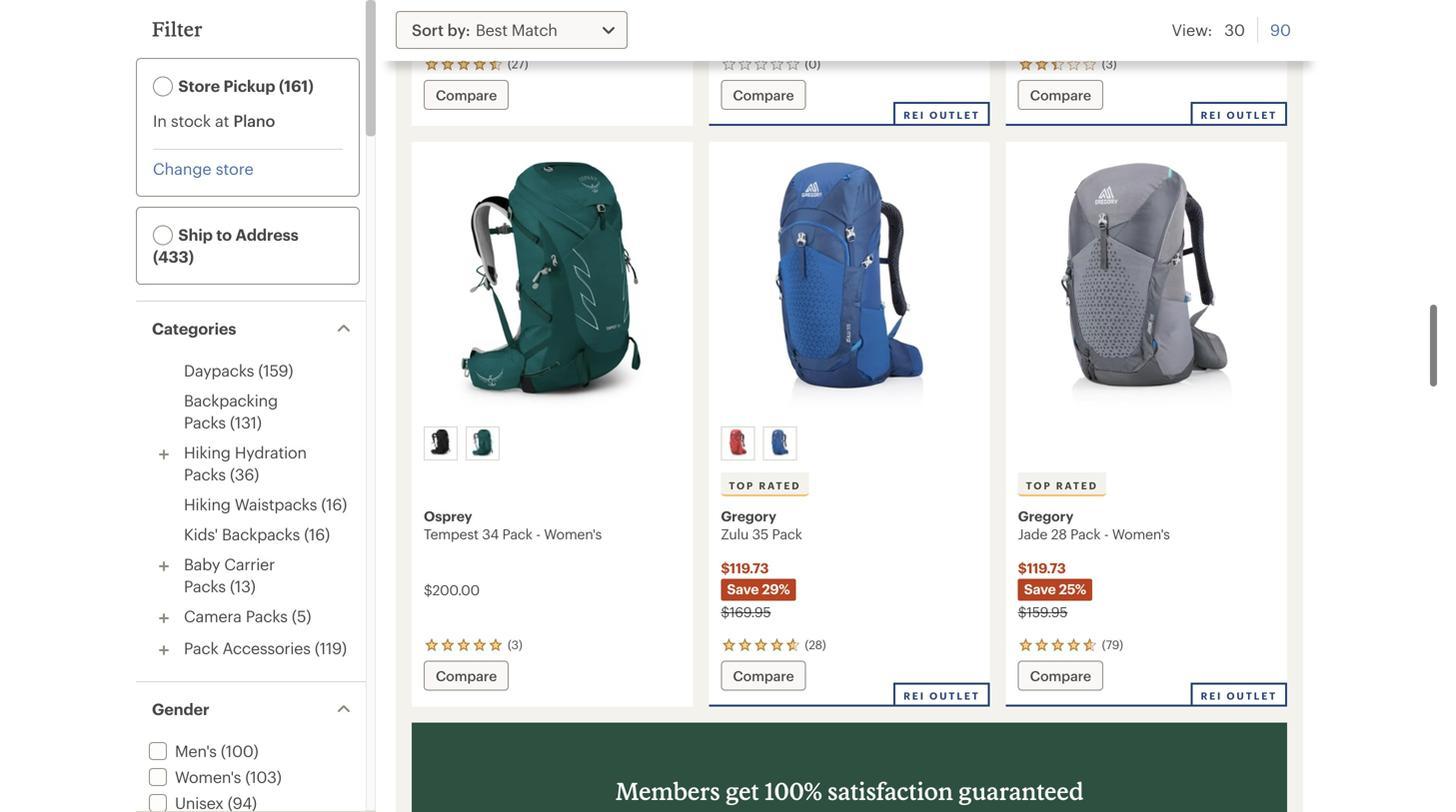 Task type: locate. For each thing, give the bounding box(es) containing it.
women's inside the osprey tempest 34 pack - women's
[[544, 526, 602, 542]]

pack inside "gregory zulu 35 pack"
[[772, 526, 802, 542]]

filter
[[152, 17, 202, 40]]

women's inside gregory jade 28 pack - women's
[[1112, 526, 1170, 542]]

top rated
[[729, 480, 801, 492], [1026, 480, 1098, 492]]

0 horizontal spatial women's
[[175, 768, 241, 786]]

- for 34
[[536, 526, 540, 542]]

30
[[1224, 20, 1245, 39]]

gregory inside gregory jade 28 pack - women's
[[1018, 508, 1074, 524]]

hiking for hiking hydration packs
[[184, 443, 231, 462]]

(3)
[[1102, 56, 1117, 71], [508, 638, 522, 652]]

0 vertical spatial (16)
[[321, 495, 347, 514]]

1 rated from the left
[[759, 480, 801, 492]]

$119.73 inside $119.73 save 25% $159.95
[[1018, 560, 1066, 576]]

(433)
[[153, 247, 194, 266]]

save up $169.95
[[727, 581, 759, 597]]

hiking up kids' on the bottom left of the page
[[184, 495, 231, 514]]

(103)
[[245, 768, 282, 786]]

34
[[482, 526, 499, 542]]

$119.73 down zulu
[[721, 560, 769, 576]]

outlet
[[929, 109, 980, 121], [1226, 109, 1277, 121], [929, 690, 980, 702], [1226, 690, 1277, 702]]

daypacks
[[184, 361, 254, 380]]

$169.95
[[721, 604, 771, 620]]

1 horizontal spatial gregory
[[1018, 508, 1074, 524]]

2 horizontal spatial women's
[[1112, 526, 1170, 542]]

0 horizontal spatial (3)
[[508, 638, 522, 652]]

gregory inside "gregory zulu 35 pack"
[[721, 508, 776, 524]]

group
[[420, 423, 684, 465], [717, 423, 981, 465]]

toggle camera-packs sub-items image
[[152, 607, 176, 631]]

packs down the backpacking
[[184, 413, 226, 432]]

compare
[[436, 87, 497, 103], [733, 87, 794, 103], [1030, 87, 1091, 103], [436, 668, 497, 684], [733, 668, 794, 684], [1030, 668, 1091, 684]]

baby carrier packs
[[184, 555, 275, 596]]

women's link
[[145, 768, 241, 786]]

gregory jade 28 pack - women's
[[1018, 508, 1170, 542]]

1 hiking from the top
[[184, 443, 231, 462]]

hiking waistpacks (16)
[[184, 495, 347, 514]]

waistpacks
[[235, 495, 317, 514]]

0 horizontal spatial rated
[[759, 480, 801, 492]]

$119.73 save 29% $169.95
[[721, 560, 790, 620]]

hydration
[[235, 443, 307, 462]]

hiking hydration packs
[[184, 443, 307, 484]]

packs down "baby" at the bottom
[[184, 577, 226, 596]]

compare rei outlet
[[733, 87, 980, 121], [1030, 87, 1277, 121], [733, 668, 980, 702], [1030, 668, 1277, 702]]

$119.73 inside $119.73 save 29% $169.95
[[721, 560, 769, 576]]

pack right 35
[[772, 526, 802, 542]]

0 vertical spatial hiking
[[184, 443, 231, 462]]

-
[[536, 526, 540, 542], [1104, 526, 1109, 542]]

packs inside backpacking packs
[[184, 413, 226, 432]]

osprey
[[424, 508, 472, 524]]

kids'
[[184, 525, 218, 544]]

(16) down the waistpacks on the left of the page
[[304, 525, 330, 544]]

hiking up the (36)
[[184, 443, 231, 462]]

packs left the (36)
[[184, 465, 226, 484]]

baby carrier packs link
[[184, 555, 275, 596]]

pack
[[502, 526, 532, 542], [772, 526, 802, 542], [1070, 526, 1101, 542], [184, 639, 218, 658]]

1 group from the left
[[420, 423, 684, 465]]

change store button
[[153, 158, 254, 180]]

men's (100) women's (103)
[[175, 742, 282, 786]]

1 horizontal spatial (3)
[[1102, 56, 1117, 71]]

women's right 28
[[1112, 526, 1170, 542]]

0 horizontal spatial group
[[420, 423, 684, 465]]

camera packs (5)
[[184, 607, 311, 626]]

gregory zulu 35 pack 0 image
[[721, 154, 978, 419]]

(16)
[[321, 495, 347, 514], [304, 525, 330, 544]]

pack right 34
[[502, 526, 532, 542]]

gender
[[152, 700, 209, 719]]

0 horizontal spatial top
[[729, 480, 755, 492]]

0 horizontal spatial gregory
[[721, 508, 776, 524]]

(5)
[[292, 607, 311, 626]]

0 horizontal spatial top rated
[[729, 480, 801, 492]]

1 horizontal spatial top
[[1026, 480, 1052, 492]]

rei
[[904, 109, 925, 121], [1201, 109, 1222, 121], [904, 690, 925, 702], [1201, 690, 1222, 702]]

ship to address (433) button
[[141, 212, 355, 280]]

2 $119.73 from the left
[[1018, 560, 1066, 576]]

1 vertical spatial (16)
[[304, 525, 330, 544]]

zulu
[[721, 526, 749, 542]]

view:
[[1172, 20, 1212, 39]]

- inside gregory jade 28 pack - women's
[[1104, 526, 1109, 542]]

compare rei outlet down view:
[[1030, 87, 1277, 121]]

jasper green image
[[469, 430, 497, 458]]

women's down men's
[[175, 768, 241, 786]]

1 horizontal spatial group
[[717, 423, 981, 465]]

hiking inside the hiking hydration packs
[[184, 443, 231, 462]]

rated up gregory jade 28 pack - women's
[[1056, 480, 1098, 492]]

pack inside the osprey tempest 34 pack - women's
[[502, 526, 532, 542]]

top rated up 28
[[1026, 480, 1098, 492]]

1 horizontal spatial $119.73
[[1018, 560, 1066, 576]]

save inside $119.73 save 29% $169.95
[[727, 581, 759, 597]]

1 save from the left
[[727, 581, 759, 597]]

packs inside the hiking hydration packs
[[184, 465, 226, 484]]

women's right 34
[[544, 526, 602, 542]]

(79)
[[1102, 638, 1123, 652]]

accessories
[[223, 639, 311, 658]]

2 gregory from the left
[[1018, 508, 1074, 524]]

fiery red image
[[724, 430, 752, 458]]

osprey tempest 34 pack - women's
[[424, 508, 602, 542]]

top up jade
[[1026, 480, 1052, 492]]

rated
[[759, 480, 801, 492], [1056, 480, 1098, 492]]

hiking for hiking waistpacks (16)
[[184, 495, 231, 514]]

ship
[[178, 225, 213, 244]]

packs
[[184, 413, 226, 432], [184, 465, 226, 484], [184, 577, 226, 596], [246, 607, 288, 626]]

1 horizontal spatial save
[[1024, 581, 1056, 597]]

store
[[178, 76, 220, 95]]

(36)
[[230, 465, 259, 484]]

change
[[153, 159, 211, 178]]

top down fiery red "icon"
[[729, 480, 755, 492]]

save up $159.95
[[1024, 581, 1056, 597]]

0 horizontal spatial -
[[536, 526, 540, 542]]

top rated up "gregory zulu 35 pack"
[[729, 480, 801, 492]]

28
[[1051, 526, 1067, 542]]

(131)
[[230, 413, 262, 432]]

(16) right the waistpacks on the left of the page
[[321, 495, 347, 514]]

$119.73 for 29%
[[721, 560, 769, 576]]

- right 28
[[1104, 526, 1109, 542]]

stock
[[171, 111, 211, 130]]

pack for 34
[[502, 526, 532, 542]]

(27)
[[508, 56, 528, 71]]

women's inside "men's (100) women's (103)"
[[175, 768, 241, 786]]

$119.73 down jade
[[1018, 560, 1066, 576]]

hiking hydration packs link
[[184, 443, 307, 484]]

$119.73
[[721, 560, 769, 576], [1018, 560, 1066, 576]]

- right 34
[[536, 526, 540, 542]]

gregory up 35
[[721, 508, 776, 524]]

members
[[615, 777, 720, 805]]

stealth black image
[[427, 430, 455, 458]]

1 gregory from the left
[[721, 508, 776, 524]]

save inside $119.73 save 25% $159.95
[[1024, 581, 1056, 597]]

hiking
[[184, 443, 231, 462], [184, 495, 231, 514]]

2 save from the left
[[1024, 581, 1056, 597]]

group for save 29%
[[717, 423, 981, 465]]

satisfaction
[[827, 777, 953, 805]]

1 vertical spatial hiking
[[184, 495, 231, 514]]

pack inside gregory jade 28 pack - women's
[[1070, 526, 1101, 542]]

packs inside 'baby carrier packs'
[[184, 577, 226, 596]]

pack accessories link
[[184, 639, 311, 658]]

compare button
[[424, 80, 509, 110], [721, 80, 806, 110], [1018, 80, 1103, 110], [424, 661, 509, 691], [721, 661, 806, 691], [1018, 661, 1103, 691]]

in stock at plano
[[153, 111, 275, 130]]

rated down empire blue icon
[[759, 480, 801, 492]]

group for (3)
[[420, 423, 684, 465]]

$159.95
[[1018, 604, 1068, 620]]

0 vertical spatial (3)
[[1102, 56, 1117, 71]]

pack for 28
[[1070, 526, 1101, 542]]

2 - from the left
[[1104, 526, 1109, 542]]

gregory
[[721, 508, 776, 524], [1018, 508, 1074, 524]]

1 horizontal spatial rated
[[1056, 480, 1098, 492]]

2 hiking from the top
[[184, 495, 231, 514]]

1 horizontal spatial -
[[1104, 526, 1109, 542]]

0 horizontal spatial save
[[727, 581, 759, 597]]

jade
[[1018, 526, 1047, 542]]

compare rei outlet down '(0)'
[[733, 87, 980, 121]]

2 group from the left
[[717, 423, 981, 465]]

1 $119.73 from the left
[[721, 560, 769, 576]]

top
[[729, 480, 755, 492], [1026, 480, 1052, 492]]

$200.00
[[424, 582, 480, 598]]

gregory up jade
[[1018, 508, 1074, 524]]

pack right 28
[[1070, 526, 1101, 542]]

- inside the osprey tempest 34 pack - women's
[[536, 526, 540, 542]]

1 horizontal spatial women's
[[544, 526, 602, 542]]

gregory for zulu
[[721, 508, 776, 524]]

1 - from the left
[[536, 526, 540, 542]]

1 horizontal spatial top rated
[[1026, 480, 1098, 492]]

0 horizontal spatial $119.73
[[721, 560, 769, 576]]



Task type: describe. For each thing, give the bounding box(es) containing it.
(13)
[[230, 577, 256, 596]]

to
[[216, 225, 232, 244]]

35
[[752, 526, 768, 542]]

(16) for kids' backpacks (16)
[[304, 525, 330, 544]]

daypacks (159)
[[184, 361, 293, 380]]

hiking waistpacks link
[[184, 495, 317, 514]]

compare rei outlet down (28)
[[733, 668, 980, 702]]

gregory jade 28 pack - women's 0 image
[[1018, 154, 1275, 419]]

tempest
[[424, 526, 479, 542]]

2 rated from the left
[[1056, 480, 1098, 492]]

(0)
[[805, 56, 820, 71]]

$119.73 save 25% $159.95
[[1018, 560, 1086, 620]]

(161)
[[279, 76, 314, 95]]

packs up accessories
[[246, 607, 288, 626]]

gregory zulu 35 pack
[[721, 508, 802, 542]]

(16) for hiking waistpacks (16)
[[321, 495, 347, 514]]

camera
[[184, 607, 242, 626]]

in
[[153, 111, 167, 130]]

guaranteed
[[958, 777, 1084, 805]]

1 vertical spatial (3)
[[508, 638, 522, 652]]

gregory for jade
[[1018, 508, 1074, 524]]

categories button
[[136, 302, 366, 356]]

90 link
[[1270, 17, 1291, 43]]

- for 28
[[1104, 526, 1109, 542]]

(159)
[[258, 361, 293, 380]]

2 top from the left
[[1026, 480, 1052, 492]]

backpacking
[[184, 391, 278, 410]]

pack accessories (119)
[[184, 639, 347, 658]]

$180.00
[[424, 1, 476, 17]]

(119)
[[315, 639, 347, 658]]

gender button
[[136, 683, 366, 736]]

daypacks link
[[184, 361, 254, 380]]

osprey tempest 34 pack - women's 0 image
[[424, 154, 681, 419]]

1 top rated from the left
[[729, 480, 801, 492]]

ship to address (433)
[[153, 225, 299, 266]]

carrier
[[224, 555, 275, 574]]

empire blue image
[[766, 430, 794, 458]]

men's
[[175, 742, 217, 760]]

store
[[216, 159, 254, 178]]

save for save 29%
[[727, 581, 759, 597]]

save for save 25%
[[1024, 581, 1056, 597]]

backpacking packs link
[[184, 391, 278, 432]]

toggle hiking-hydration-packs sub-items image
[[152, 443, 176, 467]]

backpacks
[[222, 525, 300, 544]]

toggle pack-accessories sub-items image
[[152, 639, 176, 663]]

2 top rated from the left
[[1026, 480, 1098, 492]]

25%
[[1059, 581, 1086, 597]]

women's for jade 28 pack - women's
[[1112, 526, 1170, 542]]

men's link
[[145, 742, 217, 760]]

address
[[235, 225, 299, 244]]

1 top from the left
[[729, 480, 755, 492]]

categories
[[152, 319, 236, 338]]

plano
[[233, 111, 275, 130]]

pack for 35
[[772, 526, 802, 542]]

get
[[726, 777, 759, 805]]

$119.73 for 25%
[[1018, 560, 1066, 576]]

change store
[[153, 159, 254, 178]]

members get 100% satisfaction guaranteed
[[615, 777, 1084, 805]]

kids' backpacks (16)
[[184, 525, 330, 544]]

pickup
[[223, 76, 275, 95]]

kids' backpacks link
[[184, 525, 300, 544]]

toggle baby-carrier-packs sub-items image
[[152, 555, 176, 579]]

women's for tempest 34 pack - women's
[[544, 526, 602, 542]]

store pickup (161)
[[175, 76, 314, 95]]

baby
[[184, 555, 220, 574]]

compare rei outlet down (79)
[[1030, 668, 1277, 702]]

(28)
[[805, 638, 826, 652]]

90
[[1270, 20, 1291, 39]]

pack down camera
[[184, 639, 218, 658]]

backpacking packs
[[184, 391, 278, 432]]

camera packs link
[[184, 607, 288, 626]]

100%
[[764, 777, 822, 805]]

at
[[215, 111, 229, 130]]

29%
[[762, 581, 790, 597]]

(100)
[[221, 742, 258, 760]]



Task type: vqa. For each thing, say whether or not it's contained in the screenshot.
34
yes



